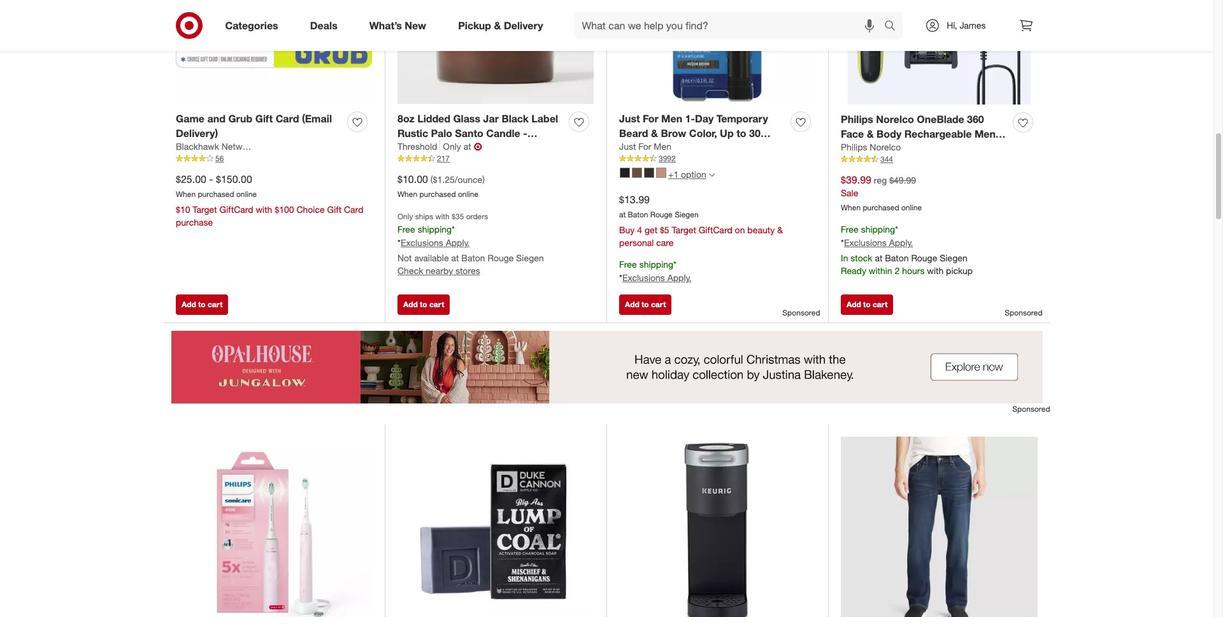 Task type: describe. For each thing, give the bounding box(es) containing it.
to for philips norelco oneblade 360 face & body rechargeable men's electric shaver and trimmer - qp2834/70
[[864, 299, 871, 309]]

siegen inside free shipping * * exclusions apply. in stock at  baton rouge siegen ready within 2 hours with pickup
[[940, 252, 968, 263]]

nearby
[[426, 265, 453, 276]]

check nearby stores button
[[398, 265, 480, 277]]

and inside the philips norelco oneblade 360 face & body rechargeable men's electric shaver and trimmer - qp2834/70
[[918, 142, 936, 155]]

$13.99
[[620, 193, 650, 206]]

philips for philips norelco oneblade 360 face & body rechargeable men's electric shaver and trimmer - qp2834/70
[[841, 113, 874, 125]]

8oz
[[398, 112, 415, 125]]

just for just for men
[[620, 141, 636, 152]]

just for just for men 1-day temporary beard & brow color, up to 30 applications - 0.3 fl oz
[[620, 112, 640, 125]]

deals link
[[299, 11, 354, 40]]

gift inside game and grub gift card (email delivery)
[[255, 112, 273, 125]]

$100
[[275, 204, 294, 215]]

$25.00 - $150.00 when purchased online $10 target giftcard with $100 choice gift card purchase
[[176, 172, 364, 228]]

free shipping * * exclusions apply. in stock at  baton rouge siegen ready within 2 hours with pickup
[[841, 224, 973, 276]]

delivery
[[504, 19, 543, 32]]

black image
[[620, 168, 630, 178]]

oneblade
[[918, 113, 965, 125]]

philips norelco
[[841, 142, 902, 153]]

add to cart button for $25.00 - $150.00
[[176, 294, 228, 315]]

344 link
[[841, 154, 1038, 165]]

shaver
[[881, 142, 915, 155]]

at inside $13.99 at baton rouge siegen buy 4 get $5 target giftcard on beauty & personal care sponsored
[[620, 210, 626, 220]]

apply. for $13.99
[[668, 272, 692, 283]]

brow
[[661, 127, 687, 139]]

all colors + 1 more colors image
[[709, 172, 715, 178]]

$39.99 reg $49.99 sale when purchased online
[[841, 173, 922, 213]]

+1 option
[[669, 169, 707, 179]]

56
[[215, 154, 224, 163]]

baton inside free shipping * * exclusions apply. in stock at  baton rouge siegen ready within 2 hours with pickup
[[886, 252, 909, 263]]

hi, james
[[947, 20, 986, 31]]

blackhawk network
[[176, 141, 255, 152]]

trimmer
[[939, 142, 978, 155]]

target inside $13.99 at baton rouge siegen buy 4 get $5 target giftcard on beauty & personal care sponsored
[[672, 225, 697, 235]]

giftcard inside $25.00 - $150.00 when purchased online $10 target giftcard with $100 choice gift card purchase
[[220, 204, 253, 215]]

baton inside $13.99 at baton rouge siegen buy 4 get $5 target giftcard on beauty & personal care sponsored
[[628, 210, 649, 220]]

baton inside only ships with $35 orders free shipping * * exclusions apply. not available at baton rouge siegen check nearby stores
[[462, 253, 486, 263]]

oz
[[716, 141, 727, 154]]

blackhawk network link
[[176, 141, 255, 153]]

$13.99 at baton rouge siegen buy 4 get $5 target giftcard on beauty & personal care sponsored
[[620, 193, 821, 317]]

add to cart for $25.00 - $150.00
[[182, 299, 223, 309]]

online inside $25.00 - $150.00 when purchased online $10 target giftcard with $100 choice gift card purchase
[[236, 190, 257, 199]]

ships
[[415, 212, 434, 221]]

pickup
[[458, 19, 492, 32]]

day
[[695, 112, 714, 125]]

& inside the philips norelco oneblade 360 face & body rechargeable men's electric shaver and trimmer - qp2834/70
[[867, 127, 874, 140]]

light brown image
[[657, 168, 667, 178]]

* down care on the right of page
[[674, 259, 677, 270]]

when inside $10.00 ( $1.25 /ounce ) when purchased online
[[398, 190, 418, 199]]

game and grub gift card (email delivery) link
[[176, 111, 342, 141]]

217 link
[[398, 153, 594, 164]]

cart for $39.99
[[873, 299, 888, 309]]

applications
[[620, 141, 680, 154]]

option
[[681, 169, 707, 179]]

philips for philips norelco
[[841, 142, 868, 153]]

online inside $39.99 reg $49.99 sale when purchased online
[[902, 203, 922, 213]]

grub
[[229, 112, 253, 125]]

beauty
[[748, 225, 775, 235]]

men's
[[975, 127, 1004, 140]]

target inside $25.00 - $150.00 when purchased online $10 target giftcard with $100 choice gift card purchase
[[193, 204, 217, 215]]

siegen inside only ships with $35 orders free shipping * * exclusions apply. not available at baton rouge siegen check nearby stores
[[517, 253, 544, 263]]

philips norelco link
[[841, 141, 902, 154]]

hours
[[903, 265, 925, 276]]

darkest brown/black image
[[644, 168, 655, 178]]

qp2834/70
[[841, 156, 894, 169]]

deals
[[310, 19, 338, 32]]

game
[[176, 112, 205, 125]]

$1.25
[[433, 174, 455, 185]]

cart for $13.99
[[651, 299, 666, 309]]

just for men link
[[620, 141, 672, 153]]

in
[[841, 252, 849, 263]]

at inside only ships with $35 orders free shipping * * exclusions apply. not available at baton rouge siegen check nearby stores
[[452, 253, 459, 263]]

/ounce
[[455, 174, 483, 185]]

palo
[[431, 127, 453, 139]]

exclusions for $39.99
[[845, 237, 887, 248]]

network
[[222, 141, 255, 152]]

philips norelco oneblade 360 face & body rechargeable men's electric shaver and trimmer - qp2834/70 link
[[841, 112, 1008, 169]]

purchase
[[176, 217, 213, 228]]

search button
[[879, 11, 910, 42]]

electric
[[841, 142, 878, 155]]

add to cart for $13.99
[[625, 299, 666, 309]]

add to cart for $10.00
[[404, 299, 445, 309]]

$49.99
[[890, 174, 917, 185]]

threshold only at ¬
[[398, 141, 482, 153]]

2
[[895, 265, 900, 276]]

purchased inside $39.99 reg $49.99 sale when purchased online
[[863, 203, 900, 213]]

reg
[[875, 174, 888, 185]]

¬
[[474, 141, 482, 153]]

dark brown image
[[632, 168, 643, 178]]

giftcard inside $13.99 at baton rouge siegen buy 4 get $5 target giftcard on beauty & personal care sponsored
[[699, 225, 733, 235]]

delivery)
[[176, 127, 218, 139]]

categories link
[[215, 11, 294, 40]]

$10.00 ( $1.25 /ounce ) when purchased online
[[398, 172, 485, 199]]

what's
[[370, 19, 402, 32]]

$5
[[660, 225, 670, 235]]

4
[[638, 225, 643, 235]]

philips norelco oneblade 360 face & body rechargeable men's electric shaver and trimmer - qp2834/70
[[841, 113, 1004, 169]]

what's new
[[370, 19, 427, 32]]

$35
[[452, 212, 464, 221]]

- inside the just for men 1-day temporary beard & brow color, up to 30 applications - 0.3 fl oz
[[683, 141, 687, 154]]

to for just for men 1-day temporary beard & brow color, up to 30 applications - 0.3 fl oz
[[642, 299, 649, 309]]

with inside $25.00 - $150.00 when purchased online $10 target giftcard with $100 choice gift card purchase
[[256, 204, 272, 215]]

buy
[[620, 225, 635, 235]]

norelco for philips norelco oneblade 360 face & body rechargeable men's electric shaver and trimmer - qp2834/70
[[877, 113, 915, 125]]

to for 8oz lidded glass jar black label rustic palo santo candle - threshold™
[[420, 299, 428, 309]]

add to cart button for $13.99
[[620, 294, 672, 315]]

norelco for philips norelco
[[870, 142, 902, 153]]

color,
[[690, 127, 718, 139]]

shipping for $13.99
[[640, 259, 674, 270]]

344
[[881, 155, 894, 164]]

pickup & delivery
[[458, 19, 543, 32]]

not
[[398, 253, 412, 263]]

56 link
[[176, 153, 372, 164]]

pickup
[[947, 265, 973, 276]]

siegen inside $13.99 at baton rouge siegen buy 4 get $5 target giftcard on beauty & personal care sponsored
[[675, 210, 699, 220]]

$150.00
[[216, 172, 252, 185]]

* down $39.99 reg $49.99 sale when purchased online
[[896, 224, 899, 235]]

when inside $25.00 - $150.00 when purchased online $10 target giftcard with $100 choice gift card purchase
[[176, 190, 196, 199]]

- inside 8oz lidded glass jar black label rustic palo santo candle - threshold™
[[523, 127, 528, 139]]

candle
[[487, 127, 521, 139]]

search
[[879, 20, 910, 33]]

ready
[[841, 265, 867, 276]]

rustic
[[398, 127, 428, 139]]

men for just for men 1-day temporary beard & brow color, up to 30 applications - 0.3 fl oz
[[662, 112, 683, 125]]

0.3
[[690, 141, 704, 154]]

for for just for men
[[639, 141, 652, 152]]



Task type: locate. For each thing, give the bounding box(es) containing it.
care
[[657, 237, 674, 248]]

only inside threshold only at ¬
[[443, 141, 461, 152]]

add to cart button for $39.99
[[841, 294, 894, 315]]

1 add to cart from the left
[[182, 299, 223, 309]]

& right pickup
[[494, 19, 501, 32]]

2 horizontal spatial free
[[841, 224, 859, 235]]

only
[[443, 141, 461, 152], [398, 212, 413, 221]]

for up beard
[[643, 112, 659, 125]]

0 horizontal spatial exclusions
[[401, 237, 444, 248]]

categories
[[225, 19, 278, 32]]

free up in
[[841, 224, 859, 235]]

only up 217
[[443, 141, 461, 152]]

0 vertical spatial just
[[620, 112, 640, 125]]

0 vertical spatial giftcard
[[220, 204, 253, 215]]

0 vertical spatial for
[[643, 112, 659, 125]]

0 horizontal spatial exclusions apply. button
[[401, 237, 470, 249]]

2 philips from the top
[[841, 142, 868, 153]]

philips norelco oneblade 360 face & body rechargeable men's electric shaver and trimmer - qp2834/70 image
[[841, 0, 1038, 105], [841, 0, 1038, 105]]

2 horizontal spatial purchased
[[863, 203, 900, 213]]

online down $150.00
[[236, 190, 257, 199]]

(email
[[302, 112, 332, 125]]

just for men 1-day temporary beard & brow color, up to 30 applications - 0.3 fl oz link
[[620, 111, 786, 154]]

purchased down $150.00
[[198, 190, 234, 199]]

men for just for men
[[654, 141, 672, 152]]

personal
[[620, 237, 654, 248]]

apply.
[[890, 237, 914, 248], [446, 237, 470, 248], [668, 272, 692, 283]]

8oz lidded glass jar black label rustic palo santo candle - threshold™ link
[[398, 111, 564, 154]]

men up 3992 in the right of the page
[[654, 141, 672, 152]]

online down /ounce
[[458, 190, 479, 199]]

2 add to cart from the left
[[404, 299, 445, 309]]

on
[[735, 225, 745, 235]]

2 horizontal spatial siegen
[[940, 252, 968, 263]]

just up beard
[[620, 112, 640, 125]]

card right choice
[[344, 204, 364, 215]]

denizen® from levi's® men's 285™ relaxed fit jeans image
[[841, 437, 1038, 617], [841, 437, 1038, 617]]

0 horizontal spatial target
[[193, 204, 217, 215]]

0 horizontal spatial free
[[398, 224, 415, 235]]

0 horizontal spatial siegen
[[517, 253, 544, 263]]

0 vertical spatial card
[[276, 112, 299, 125]]

4 add from the left
[[847, 299, 862, 309]]

add
[[182, 299, 196, 309], [404, 299, 418, 309], [625, 299, 640, 309], [847, 299, 862, 309]]

sale
[[841, 188, 859, 199]]

exclusions up available
[[401, 237, 444, 248]]

baton up 2
[[886, 252, 909, 263]]

0 horizontal spatial with
[[256, 204, 272, 215]]

1 horizontal spatial rouge
[[651, 210, 673, 220]]

card inside game and grub gift card (email delivery)
[[276, 112, 299, 125]]

0 horizontal spatial shipping
[[418, 224, 452, 235]]

1 vertical spatial target
[[672, 225, 697, 235]]

0 horizontal spatial gift
[[255, 112, 273, 125]]

2 horizontal spatial exclusions apply. button
[[845, 237, 914, 249]]

1 vertical spatial men
[[654, 141, 672, 152]]

exclusions up stock
[[845, 237, 887, 248]]

shipping down care on the right of page
[[640, 259, 674, 270]]

label
[[532, 112, 559, 125]]

blackhawk
[[176, 141, 219, 152]]

when down sale
[[841, 203, 861, 213]]

$25.00
[[176, 172, 206, 185]]

1 vertical spatial only
[[398, 212, 413, 221]]

shipping inside free shipping * * exclusions apply. in stock at  baton rouge siegen ready within 2 hours with pickup
[[862, 224, 896, 235]]

0 horizontal spatial only
[[398, 212, 413, 221]]

1 horizontal spatial exclusions apply. button
[[623, 272, 692, 284]]

baton up "stores"
[[462, 253, 486, 263]]

apply. for $39.99
[[890, 237, 914, 248]]

add for $10.00
[[404, 299, 418, 309]]

shipping up stock
[[862, 224, 896, 235]]

free inside free shipping * * exclusions apply.
[[620, 259, 637, 270]]

0 horizontal spatial apply.
[[446, 237, 470, 248]]

1 vertical spatial gift
[[327, 204, 342, 215]]

apply. down care on the right of page
[[668, 272, 692, 283]]

2 horizontal spatial exclusions
[[845, 237, 887, 248]]

shipping inside only ships with $35 orders free shipping * * exclusions apply. not available at baton rouge siegen check nearby stores
[[418, 224, 452, 235]]

new
[[405, 19, 427, 32]]

temporary
[[717, 112, 769, 125]]

at inside free shipping * * exclusions apply. in stock at  baton rouge siegen ready within 2 hours with pickup
[[876, 252, 883, 263]]

4 add to cart from the left
[[847, 299, 888, 309]]

men
[[662, 112, 683, 125], [654, 141, 672, 152]]

1-
[[686, 112, 695, 125]]

card inside $25.00 - $150.00 when purchased online $10 target giftcard with $100 choice gift card purchase
[[344, 204, 364, 215]]

- down men's at right
[[981, 142, 985, 155]]

1 vertical spatial philips
[[841, 142, 868, 153]]

philips sonicare 4100 plaque control rechargeable electric toothbrush image
[[176, 437, 372, 617], [176, 437, 372, 617]]

at up within
[[876, 252, 883, 263]]

giftcard left on
[[699, 225, 733, 235]]

2 horizontal spatial with
[[928, 265, 944, 276]]

1 vertical spatial for
[[639, 141, 652, 152]]

free
[[841, 224, 859, 235], [398, 224, 415, 235], [620, 259, 637, 270]]

baton up 4
[[628, 210, 649, 220]]

2 horizontal spatial baton
[[886, 252, 909, 263]]

1 horizontal spatial giftcard
[[699, 225, 733, 235]]

james
[[960, 20, 986, 31]]

free for $13.99
[[620, 259, 637, 270]]

threshold™
[[398, 141, 452, 154]]

- down black
[[523, 127, 528, 139]]

rouge up $5
[[651, 210, 673, 220]]

free for $39.99
[[841, 224, 859, 235]]

2 just from the top
[[620, 141, 636, 152]]

1 cart from the left
[[208, 299, 223, 309]]

stock
[[851, 252, 873, 263]]

and left grub
[[207, 112, 226, 125]]

1 horizontal spatial and
[[918, 142, 936, 155]]

keurig k-mini single-serve k-cup pod coffee maker image
[[620, 437, 816, 617], [620, 437, 816, 617]]

rouge inside $13.99 at baton rouge siegen buy 4 get $5 target giftcard on beauty & personal care sponsored
[[651, 210, 673, 220]]

2 horizontal spatial online
[[902, 203, 922, 213]]

exclusions apply. button for $10.00
[[401, 237, 470, 249]]

rechargeable
[[905, 127, 972, 140]]

- right '$25.00'
[[209, 172, 213, 185]]

to for game and grub gift card (email delivery)
[[198, 299, 206, 309]]

exclusions apply. button for $39.99
[[845, 237, 914, 249]]

exclusions down personal
[[623, 272, 665, 283]]

exclusions inside only ships with $35 orders free shipping * * exclusions apply. not available at baton rouge siegen check nearby stores
[[401, 237, 444, 248]]

orders
[[466, 212, 489, 221]]

0 horizontal spatial purchased
[[198, 190, 234, 199]]

free inside only ships with $35 orders free shipping * * exclusions apply. not available at baton rouge siegen check nearby stores
[[398, 224, 415, 235]]

0 vertical spatial only
[[443, 141, 461, 152]]

0 horizontal spatial giftcard
[[220, 204, 253, 215]]

& right beauty
[[778, 225, 783, 235]]

philips down face
[[841, 142, 868, 153]]

rouge up hours
[[912, 252, 938, 263]]

free up not
[[398, 224, 415, 235]]

face
[[841, 127, 865, 140]]

within
[[869, 265, 893, 276]]

0 vertical spatial men
[[662, 112, 683, 125]]

3 cart from the left
[[651, 299, 666, 309]]

duke cannon supply co. big lump of coal bar soap - bergamot scent - 10oz image
[[398, 437, 594, 617], [398, 437, 594, 617]]

2 add to cart button from the left
[[398, 294, 450, 315]]

0 horizontal spatial online
[[236, 190, 257, 199]]

cart
[[208, 299, 223, 309], [430, 299, 445, 309], [651, 299, 666, 309], [873, 299, 888, 309]]

norelco up body
[[877, 113, 915, 125]]

apply. inside only ships with $35 orders free shipping * * exclusions apply. not available at baton rouge siegen check nearby stores
[[446, 237, 470, 248]]

for for just for men 1-day temporary beard & brow color, up to 30 applications - 0.3 fl oz
[[643, 112, 659, 125]]

exclusions for $13.99
[[623, 272, 665, 283]]

with
[[256, 204, 272, 215], [436, 212, 450, 221], [928, 265, 944, 276]]

online down the $49.99
[[902, 203, 922, 213]]

and inside game and grub gift card (email delivery)
[[207, 112, 226, 125]]

norelco inside the philips norelco oneblade 360 face & body rechargeable men's electric shaver and trimmer - qp2834/70
[[877, 113, 915, 125]]

0 horizontal spatial rouge
[[488, 253, 514, 263]]

)
[[483, 174, 485, 185]]

and down rechargeable
[[918, 142, 936, 155]]

with inside only ships with $35 orders free shipping * * exclusions apply. not available at baton rouge siegen check nearby stores
[[436, 212, 450, 221]]

giftcard down $150.00
[[220, 204, 253, 215]]

body
[[877, 127, 902, 140]]

What can we help you find? suggestions appear below search field
[[575, 11, 888, 40]]

at left ¬
[[464, 141, 471, 152]]

purchased inside $10.00 ( $1.25 /ounce ) when purchased online
[[420, 190, 456, 199]]

rouge
[[651, 210, 673, 220], [912, 252, 938, 263], [488, 253, 514, 263]]

* up in
[[841, 237, 845, 248]]

1 vertical spatial just
[[620, 141, 636, 152]]

shipping for $39.99
[[862, 224, 896, 235]]

1 philips from the top
[[841, 113, 874, 125]]

shipping
[[862, 224, 896, 235], [418, 224, 452, 235], [640, 259, 674, 270]]

apply. down $35
[[446, 237, 470, 248]]

with left $100
[[256, 204, 272, 215]]

rouge inside only ships with $35 orders free shipping * * exclusions apply. not available at baton rouge siegen check nearby stores
[[488, 253, 514, 263]]

2 horizontal spatial when
[[841, 203, 861, 213]]

only left ships in the top of the page
[[398, 212, 413, 221]]

1 horizontal spatial shipping
[[640, 259, 674, 270]]

0 horizontal spatial card
[[276, 112, 299, 125]]

1 just from the top
[[620, 112, 640, 125]]

8oz lidded glass jar black label rustic palo santo candle - threshold™ image
[[398, 0, 594, 104], [398, 0, 594, 104]]

beard
[[620, 127, 649, 139]]

exclusions apply. button up stock
[[845, 237, 914, 249]]

& inside $13.99 at baton rouge siegen buy 4 get $5 target giftcard on beauty & personal care sponsored
[[778, 225, 783, 235]]

online
[[236, 190, 257, 199], [458, 190, 479, 199], [902, 203, 922, 213]]

gift right grub
[[255, 112, 273, 125]]

1 horizontal spatial siegen
[[675, 210, 699, 220]]

2 cart from the left
[[430, 299, 445, 309]]

- inside $25.00 - $150.00 when purchased online $10 target giftcard with $100 choice gift card purchase
[[209, 172, 213, 185]]

at up buy
[[620, 210, 626, 220]]

at inside threshold only at ¬
[[464, 141, 471, 152]]

and
[[207, 112, 226, 125], [918, 142, 936, 155]]

philips up face
[[841, 113, 874, 125]]

exclusions apply. button down care on the right of page
[[623, 272, 692, 284]]

target right $5
[[672, 225, 697, 235]]

sponsored inside $13.99 at baton rouge siegen buy 4 get $5 target giftcard on beauty & personal care sponsored
[[783, 308, 821, 317]]

apply. inside free shipping * * exclusions apply.
[[668, 272, 692, 283]]

fl
[[707, 141, 713, 154]]

just down beard
[[620, 141, 636, 152]]

men up brow
[[662, 112, 683, 125]]

siegen
[[675, 210, 699, 220], [940, 252, 968, 263], [517, 253, 544, 263]]

add for $25.00 - $150.00
[[182, 299, 196, 309]]

+1 option button
[[615, 164, 721, 185]]

0 horizontal spatial when
[[176, 190, 196, 199]]

men inside the just for men link
[[654, 141, 672, 152]]

for
[[643, 112, 659, 125], [639, 141, 652, 152]]

when down the $10.00
[[398, 190, 418, 199]]

3 add to cart from the left
[[625, 299, 666, 309]]

black
[[502, 112, 529, 125]]

at up "stores"
[[452, 253, 459, 263]]

just for men 1-day temporary beard & brow color, up to 30 applications - 0.3 fl oz image
[[620, 0, 816, 104], [620, 0, 816, 104]]

3 add from the left
[[625, 299, 640, 309]]

apply. inside free shipping * * exclusions apply. in stock at  baton rouge siegen ready within 2 hours with pickup
[[890, 237, 914, 248]]

norelco up 344
[[870, 142, 902, 153]]

gift inside $25.00 - $150.00 when purchased online $10 target giftcard with $100 choice gift card purchase
[[327, 204, 342, 215]]

free inside free shipping * * exclusions apply. in stock at  baton rouge siegen ready within 2 hours with pickup
[[841, 224, 859, 235]]

game and grub gift card (email delivery)
[[176, 112, 332, 139]]

* up not
[[398, 237, 401, 248]]

threshold link
[[398, 141, 441, 153]]

purchased down 'reg'
[[863, 203, 900, 213]]

apply. up 2
[[890, 237, 914, 248]]

360
[[968, 113, 985, 125]]

1 horizontal spatial card
[[344, 204, 364, 215]]

2 horizontal spatial shipping
[[862, 224, 896, 235]]

exclusions inside free shipping * * exclusions apply. in stock at  baton rouge siegen ready within 2 hours with pickup
[[845, 237, 887, 248]]

rouge down orders
[[488, 253, 514, 263]]

*
[[896, 224, 899, 235], [452, 224, 455, 235], [841, 237, 845, 248], [398, 237, 401, 248], [674, 259, 677, 270], [620, 272, 623, 283]]

1 horizontal spatial exclusions
[[623, 272, 665, 283]]

purchased down (
[[420, 190, 456, 199]]

- inside the philips norelco oneblade 360 face & body rechargeable men's electric shaver and trimmer - qp2834/70
[[981, 142, 985, 155]]

3992
[[659, 154, 676, 163]]

1 vertical spatial giftcard
[[699, 225, 733, 235]]

* down $35
[[452, 224, 455, 235]]

just inside the just for men 1-day temporary beard & brow color, up to 30 applications - 0.3 fl oz
[[620, 112, 640, 125]]

0 vertical spatial philips
[[841, 113, 874, 125]]

1 horizontal spatial target
[[672, 225, 697, 235]]

philips inside the philips norelco oneblade 360 face & body rechargeable men's electric shaver and trimmer - qp2834/70
[[841, 113, 874, 125]]

gift
[[255, 112, 273, 125], [327, 204, 342, 215]]

check
[[398, 265, 424, 276]]

* down personal
[[620, 272, 623, 283]]

3 add to cart button from the left
[[620, 294, 672, 315]]

0 vertical spatial gift
[[255, 112, 273, 125]]

1 horizontal spatial free
[[620, 259, 637, 270]]

0 horizontal spatial baton
[[462, 253, 486, 263]]

when up $10
[[176, 190, 196, 199]]

baton
[[628, 210, 649, 220], [886, 252, 909, 263], [462, 253, 486, 263]]

$39.99
[[841, 173, 872, 186]]

1 horizontal spatial when
[[398, 190, 418, 199]]

0 vertical spatial and
[[207, 112, 226, 125]]

$10.00
[[398, 172, 428, 185]]

santo
[[455, 127, 484, 139]]

add for $13.99
[[625, 299, 640, 309]]

0 horizontal spatial and
[[207, 112, 226, 125]]

target up purchase
[[193, 204, 217, 215]]

30
[[750, 127, 761, 139]]

1 vertical spatial and
[[918, 142, 936, 155]]

advertisement region
[[164, 331, 1051, 403]]

2 horizontal spatial apply.
[[890, 237, 914, 248]]

just for men 1-day temporary beard & brow color, up to 30 applications - 0.3 fl oz
[[620, 112, 769, 154]]

with inside free shipping * * exclusions apply. in stock at  baton rouge siegen ready within 2 hours with pickup
[[928, 265, 944, 276]]

for down beard
[[639, 141, 652, 152]]

with left $35
[[436, 212, 450, 221]]

& up applications
[[652, 127, 659, 139]]

exclusions apply. button up available
[[401, 237, 470, 249]]

exclusions inside free shipping * * exclusions apply.
[[623, 272, 665, 283]]

1 horizontal spatial online
[[458, 190, 479, 199]]

1 horizontal spatial gift
[[327, 204, 342, 215]]

game and grub gift card (email delivery) image
[[176, 0, 372, 104], [176, 0, 372, 104]]

free shipping * * exclusions apply.
[[620, 259, 692, 283]]

jar
[[484, 112, 499, 125]]

add for $39.99
[[847, 299, 862, 309]]

2 horizontal spatial rouge
[[912, 252, 938, 263]]

for inside the just for men 1-day temporary beard & brow color, up to 30 applications - 0.3 fl oz
[[643, 112, 659, 125]]

1 vertical spatial norelco
[[870, 142, 902, 153]]

8oz lidded glass jar black label rustic palo santo candle - threshold™
[[398, 112, 559, 154]]

- left 0.3
[[683, 141, 687, 154]]

4 add to cart button from the left
[[841, 294, 894, 315]]

1 add from the left
[[182, 299, 196, 309]]

available
[[415, 253, 449, 263]]

only inside only ships with $35 orders free shipping * * exclusions apply. not available at baton rouge siegen check nearby stores
[[398, 212, 413, 221]]

to inside the just for men 1-day temporary beard & brow color, up to 30 applications - 0.3 fl oz
[[737, 127, 747, 139]]

1 horizontal spatial apply.
[[668, 272, 692, 283]]

all colors + 1 more colors element
[[709, 171, 715, 178]]

$10
[[176, 204, 190, 215]]

shipping down ships in the top of the page
[[418, 224, 452, 235]]

gift right choice
[[327, 204, 342, 215]]

only ships with $35 orders free shipping * * exclusions apply. not available at baton rouge siegen check nearby stores
[[398, 212, 544, 276]]

when inside $39.99 reg $49.99 sale when purchased online
[[841, 203, 861, 213]]

1 horizontal spatial with
[[436, 212, 450, 221]]

glass
[[454, 112, 481, 125]]

1 horizontal spatial baton
[[628, 210, 649, 220]]

cart for $25.00 - $150.00
[[208, 299, 223, 309]]

1 vertical spatial card
[[344, 204, 364, 215]]

just for men
[[620, 141, 672, 152]]

1 horizontal spatial only
[[443, 141, 461, 152]]

1 add to cart button from the left
[[176, 294, 228, 315]]

0 vertical spatial norelco
[[877, 113, 915, 125]]

men inside the just for men 1-day temporary beard & brow color, up to 30 applications - 0.3 fl oz
[[662, 112, 683, 125]]

0 vertical spatial target
[[193, 204, 217, 215]]

& up philips norelco
[[867, 127, 874, 140]]

1 horizontal spatial purchased
[[420, 190, 456, 199]]

free down personal
[[620, 259, 637, 270]]

+1
[[669, 169, 679, 179]]

choice
[[297, 204, 325, 215]]

cart for $10.00
[[430, 299, 445, 309]]

shipping inside free shipping * * exclusions apply.
[[640, 259, 674, 270]]

purchased inside $25.00 - $150.00 when purchased online $10 target giftcard with $100 choice gift card purchase
[[198, 190, 234, 199]]

threshold
[[398, 141, 437, 152]]

lidded
[[418, 112, 451, 125]]

up
[[720, 127, 734, 139]]

rouge inside free shipping * * exclusions apply. in stock at  baton rouge siegen ready within 2 hours with pickup
[[912, 252, 938, 263]]

add to cart button for $10.00
[[398, 294, 450, 315]]

card
[[276, 112, 299, 125], [344, 204, 364, 215]]

& inside the just for men 1-day temporary beard & brow color, up to 30 applications - 0.3 fl oz
[[652, 127, 659, 139]]

2 add from the left
[[404, 299, 418, 309]]

4 cart from the left
[[873, 299, 888, 309]]

hi,
[[947, 20, 958, 31]]

add to cart for $39.99
[[847, 299, 888, 309]]

card left (email
[[276, 112, 299, 125]]

online inside $10.00 ( $1.25 /ounce ) when purchased online
[[458, 190, 479, 199]]

with right hours
[[928, 265, 944, 276]]



Task type: vqa. For each thing, say whether or not it's contained in the screenshot.

no



